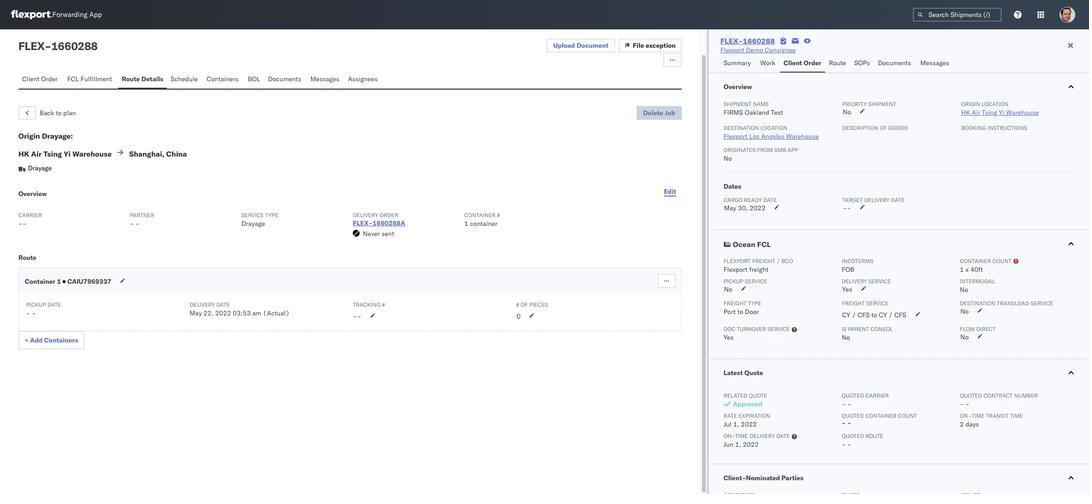 Task type: describe. For each thing, give the bounding box(es) containing it.
never
[[363, 230, 380, 238]]

cy / cfs to cy / cfs
[[843, 311, 907, 320]]

# of pieces
[[516, 302, 548, 309]]

consignee
[[765, 46, 796, 54]]

1 vertical spatial freight
[[750, 266, 769, 274]]

flexport demo consignee link
[[721, 46, 796, 55]]

1 horizontal spatial /
[[852, 311, 856, 320]]

shipment
[[724, 101, 752, 108]]

1 horizontal spatial 1660288
[[743, 36, 775, 46]]

0 horizontal spatial tsing
[[43, 149, 62, 159]]

service right turnover
[[768, 326, 790, 333]]

goods
[[889, 125, 908, 132]]

location for tsing
[[982, 101, 1009, 108]]

overview button
[[709, 73, 1090, 101]]

destination location flexport los angeles warehouse
[[724, 125, 819, 141]]

demo
[[746, 46, 763, 54]]

flex-1660288
[[721, 36, 775, 46]]

1660288a
[[373, 219, 405, 228]]

details
[[141, 75, 163, 83]]

2 horizontal spatial /
[[889, 311, 893, 320]]

booking
[[962, 125, 987, 132]]

ocean fcl
[[733, 240, 771, 249]]

time for on-time transit time 2 days
[[972, 413, 985, 420]]

carrier
[[18, 212, 42, 219]]

2022 down ready
[[750, 204, 766, 212]]

intermodal
[[960, 278, 996, 285]]

quote
[[749, 393, 768, 400]]

0 horizontal spatial yes
[[724, 334, 734, 342]]

priority shipment
[[843, 101, 897, 108]]

summary button
[[720, 55, 757, 73]]

order
[[380, 212, 398, 219]]

delivery for delivery date may 22, 2022 03:53 am (actual)
[[190, 302, 215, 309]]

1 vertical spatial service
[[867, 300, 889, 307]]

1 horizontal spatial messages
[[921, 59, 950, 67]]

+ add containers button
[[18, 332, 85, 350]]

flexport. image
[[11, 10, 52, 19]]

delivery service
[[842, 278, 891, 285]]

contract
[[984, 393, 1013, 400]]

may inside delivery date may 22, 2022 03:53 am (actual)
[[190, 310, 202, 318]]

bol
[[248, 75, 260, 83]]

delivery order
[[353, 212, 398, 219]]

destination for service
[[960, 300, 996, 307]]

oakland
[[745, 109, 770, 117]]

quoted carrier - -
[[842, 393, 889, 409]]

0 vertical spatial documents
[[878, 59, 912, 67]]

ocean
[[733, 240, 756, 249]]

0 horizontal spatial drayage
[[28, 164, 52, 172]]

1 horizontal spatial messages button
[[917, 55, 955, 73]]

priority
[[843, 101, 867, 108]]

date for -
[[47, 302, 61, 309]]

no down pickup service
[[724, 286, 733, 294]]

flex-1660288 link
[[721, 36, 775, 46]]

1 horizontal spatial client order
[[784, 59, 822, 67]]

pickup date - -
[[26, 302, 61, 318]]

flex-1660288a
[[353, 219, 405, 228]]

upload document button
[[547, 39, 615, 52]]

no inside intermodal no
[[960, 286, 969, 294]]

0 vertical spatial delivery
[[865, 197, 890, 204]]

pickup for pickup date - -
[[26, 302, 46, 309]]

exception
[[646, 41, 676, 50]]

on- for on-time transit time 2 days
[[960, 413, 972, 420]]

flexport freight / bco flexport freight
[[724, 258, 793, 274]]

container for container # 1 container
[[464, 212, 496, 219]]

0 vertical spatial may
[[724, 204, 737, 212]]

firms
[[724, 109, 743, 117]]

delivery for delivery order
[[353, 212, 378, 219]]

no down priority
[[843, 108, 852, 116]]

service down the flexport freight / bco flexport freight
[[745, 278, 768, 285]]

back
[[40, 109, 54, 117]]

carrier
[[866, 393, 889, 400]]

0 horizontal spatial messages button
[[307, 71, 344, 89]]

test
[[771, 109, 783, 117]]

route details button
[[118, 71, 167, 89]]

target delivery date
[[843, 197, 905, 204]]

parent
[[849, 326, 869, 333]]

drayage inside service type drayage
[[241, 220, 265, 228]]

2022 inside delivery date may 22, 2022 03:53 am (actual)
[[215, 310, 231, 318]]

quoted container count - -
[[842, 413, 917, 428]]

cargo
[[724, 197, 743, 204]]

dates
[[724, 183, 742, 191]]

quoted route - -
[[842, 433, 884, 449]]

related quote
[[724, 393, 768, 400]]

partner
[[130, 212, 154, 219]]

order for "client order" button to the left
[[41, 75, 58, 83]]

flexport los angeles warehouse link
[[724, 132, 819, 141]]

tsing inside origin location hk air tsing yi warehouse
[[982, 109, 998, 117]]

0 vertical spatial app
[[89, 10, 102, 19]]

shanghai,
[[129, 149, 164, 159]]

shipment name firms oakland test
[[724, 101, 783, 117]]

work
[[761, 59, 776, 67]]

plan
[[63, 109, 76, 117]]

1 horizontal spatial containers
[[207, 75, 239, 83]]

pickup for pickup service
[[724, 278, 744, 285]]

never sent
[[363, 230, 394, 238]]

1 horizontal spatial documents button
[[875, 55, 917, 73]]

quoted for quoted route - -
[[842, 433, 864, 440]]

name
[[753, 101, 769, 108]]

hk air tsing yi warehouse link
[[962, 109, 1039, 117]]

container count
[[960, 258, 1012, 265]]

22,
[[204, 310, 214, 318]]

0 horizontal spatial delivery
[[750, 433, 775, 440]]

0 vertical spatial count
[[993, 258, 1012, 265]]

1 cy from the left
[[843, 311, 851, 320]]

date for 22,
[[216, 302, 230, 309]]

2 cfs from the left
[[895, 311, 907, 320]]

40ft
[[971, 266, 983, 274]]

destination for flexport
[[724, 125, 759, 132]]

1 vertical spatial containers
[[44, 337, 78, 345]]

rate
[[724, 413, 737, 420]]

service right transload
[[1031, 300, 1054, 307]]

warehouse inside origin location hk air tsing yi warehouse
[[1007, 109, 1039, 117]]

schedule button
[[167, 71, 203, 89]]

service inside service type drayage
[[241, 212, 264, 219]]

summary
[[724, 59, 751, 67]]

quoted for quoted contract number - - rate expiration jul 1, 2022
[[960, 393, 983, 400]]

origin drayage:
[[18, 132, 73, 141]]

hk inside origin location hk air tsing yi warehouse
[[962, 109, 971, 117]]

turnover
[[737, 326, 766, 333]]

flexport up pickup service
[[724, 266, 748, 274]]

/ inside the flexport freight / bco flexport freight
[[777, 258, 780, 265]]

transload
[[997, 300, 1030, 307]]

0 horizontal spatial documents button
[[264, 71, 307, 89]]

related
[[724, 393, 748, 400]]

no down flow
[[961, 333, 969, 342]]

edit
[[664, 187, 677, 196]]

2 horizontal spatial #
[[516, 302, 519, 309]]

# for container # 1 container
[[497, 212, 500, 219]]

x
[[966, 266, 969, 274]]

0 horizontal spatial to
[[56, 109, 62, 117]]

order for the right "client order" button
[[804, 59, 822, 67]]

freight type port to door
[[724, 300, 762, 316]]

los
[[750, 132, 760, 141]]

containers button
[[203, 71, 244, 89]]

flex - 1660288
[[18, 39, 98, 53]]

-- for target
[[843, 204, 851, 212]]

freight service
[[842, 300, 889, 307]]

0 vertical spatial yes
[[843, 286, 853, 294]]

latest quote
[[724, 369, 763, 378]]

parties
[[782, 475, 804, 483]]



Task type: locate. For each thing, give the bounding box(es) containing it.
to for freight type port to door
[[738, 308, 744, 316]]

-
[[45, 39, 51, 53], [843, 204, 847, 212], [847, 204, 851, 212], [18, 220, 22, 228], [22, 220, 26, 228], [130, 220, 134, 228], [136, 220, 140, 228], [26, 310, 30, 318], [32, 310, 36, 318], [353, 313, 357, 321], [357, 313, 361, 321], [842, 401, 846, 409], [848, 401, 852, 409], [960, 401, 964, 409], [966, 401, 970, 409], [842, 419, 846, 428], [848, 419, 852, 428], [842, 441, 846, 449], [848, 441, 852, 449]]

container
[[470, 220, 498, 228], [866, 413, 897, 420]]

documents right bol button
[[268, 75, 301, 83]]

air up booking
[[972, 109, 981, 117]]

yi
[[999, 109, 1005, 117], [64, 149, 71, 159]]

location for angeles
[[761, 125, 788, 132]]

2 horizontal spatial warehouse
[[1007, 109, 1039, 117]]

0 horizontal spatial client
[[22, 75, 39, 83]]

to right port
[[738, 308, 744, 316]]

-- for tracking
[[353, 313, 361, 321]]

fcl left "fulfillment"
[[67, 75, 79, 83]]

documents up overview button
[[878, 59, 912, 67]]

0 horizontal spatial container
[[470, 220, 498, 228]]

destination transload service
[[960, 300, 1054, 307]]

fcl right ocean
[[758, 240, 771, 249]]

1 vertical spatial messages
[[311, 75, 340, 83]]

2022 down on-time delivery date
[[743, 441, 759, 449]]

1 vertical spatial 1,
[[735, 441, 741, 449]]

route inside button
[[122, 75, 140, 83]]

1, right jul
[[734, 421, 740, 429]]

no inside originates from smb app no
[[724, 155, 732, 163]]

number
[[1015, 393, 1038, 400]]

order left route 'button'
[[804, 59, 822, 67]]

client-
[[724, 475, 746, 483]]

work button
[[757, 55, 780, 73]]

0 horizontal spatial cfs
[[858, 311, 870, 320]]

client order button up back
[[18, 71, 64, 89]]

# for tracking #
[[382, 302, 385, 309]]

cargo ready date
[[724, 197, 777, 204]]

2 horizontal spatial route
[[829, 59, 846, 67]]

2 cy from the left
[[879, 311, 887, 320]]

location inside origin location hk air tsing yi warehouse
[[982, 101, 1009, 108]]

0 vertical spatial warehouse
[[1007, 109, 1039, 117]]

1660288 down forwarding app
[[51, 39, 98, 53]]

1 horizontal spatial route
[[122, 75, 140, 83]]

-- down "target"
[[843, 204, 851, 212]]

count inside quoted container count - -
[[898, 413, 917, 420]]

tracking
[[353, 302, 381, 309]]

app inside originates from smb app no
[[788, 147, 798, 154]]

origin
[[962, 101, 981, 108], [18, 132, 40, 141]]

fcl fulfillment button
[[64, 71, 118, 89]]

1 cfs from the left
[[858, 311, 870, 320]]

consol
[[871, 326, 893, 333]]

china
[[166, 149, 187, 159]]

description
[[843, 125, 879, 132]]

1 vertical spatial count
[[898, 413, 917, 420]]

quoted
[[842, 393, 864, 400], [960, 393, 983, 400], [842, 413, 864, 420], [842, 433, 864, 440]]

containers left bol
[[207, 75, 239, 83]]

file
[[633, 41, 644, 50]]

hk down origin drayage: on the top of the page
[[18, 149, 29, 159]]

latest
[[724, 369, 743, 378]]

fcl inside ocean fcl button
[[758, 240, 771, 249]]

cy up is
[[843, 311, 851, 320]]

delivery up flex-1660288a
[[353, 212, 378, 219]]

0 vertical spatial tsing
[[982, 109, 998, 117]]

origin location hk air tsing yi warehouse
[[962, 101, 1039, 117]]

1 horizontal spatial cy
[[879, 311, 887, 320]]

pieces
[[530, 302, 548, 309]]

origin up booking
[[962, 101, 981, 108]]

/ left bco
[[777, 258, 780, 265]]

0 horizontal spatial freight
[[724, 300, 747, 307]]

no inside the is parent consol no
[[842, 334, 850, 342]]

0 horizontal spatial route
[[18, 254, 36, 262]]

no down is
[[842, 334, 850, 342]]

on- inside 'on-time transit time 2 days'
[[960, 413, 972, 420]]

messages left assignees
[[311, 75, 340, 83]]

quoted left contract
[[960, 393, 983, 400]]

no down originates on the right top of page
[[724, 155, 732, 163]]

0 horizontal spatial hk
[[18, 149, 29, 159]]

overview up 'shipment'
[[724, 83, 752, 91]]

is
[[842, 326, 847, 333]]

1 x 40ft
[[960, 266, 983, 274]]

to down freight service
[[872, 311, 878, 320]]

no down intermodal
[[960, 286, 969, 294]]

date inside delivery date may 22, 2022 03:53 am (actual)
[[216, 302, 230, 309]]

shanghai, china
[[129, 149, 187, 159]]

route
[[866, 433, 884, 440]]

1 horizontal spatial yi
[[999, 109, 1005, 117]]

quoted for quoted container count - -
[[842, 413, 864, 420]]

/ up consol on the bottom of the page
[[889, 311, 893, 320]]

shipment
[[869, 101, 897, 108]]

hk up booking
[[962, 109, 971, 117]]

warehouse down drayage:
[[72, 149, 112, 159]]

documents button
[[875, 55, 917, 73], [264, 71, 307, 89]]

flexport inside destination location flexport los angeles warehouse
[[724, 132, 748, 141]]

1 horizontal spatial on-
[[960, 413, 972, 420]]

1 horizontal spatial yes
[[843, 286, 853, 294]]

0 horizontal spatial documents
[[268, 75, 301, 83]]

2 date from the left
[[216, 302, 230, 309]]

freight up pickup service
[[750, 266, 769, 274]]

2 horizontal spatial time
[[1011, 413, 1023, 420]]

warehouse up instructions
[[1007, 109, 1039, 117]]

count up intermodal
[[993, 258, 1012, 265]]

1 vertical spatial on-
[[724, 433, 735, 440]]

0 horizontal spatial container
[[25, 278, 55, 286]]

pickup down the container 1
[[26, 302, 46, 309]]

0 vertical spatial overview
[[724, 83, 752, 91]]

transit
[[986, 413, 1009, 420]]

flexport demo consignee
[[721, 46, 796, 54]]

overview
[[724, 83, 752, 91], [18, 190, 47, 198]]

container inside quoted container count - -
[[866, 413, 897, 420]]

client order button down consignee
[[780, 55, 826, 73]]

sops
[[855, 59, 870, 67]]

service up cy / cfs to cy / cfs
[[867, 300, 889, 307]]

time right transit
[[1011, 413, 1023, 420]]

flexport up originates on the right top of page
[[724, 132, 748, 141]]

+ add containers
[[25, 337, 78, 345]]

pickup inside pickup date - -
[[26, 302, 46, 309]]

time for on-time delivery date
[[735, 433, 748, 440]]

flexport up summary
[[721, 46, 745, 54]]

ocean fcl button
[[709, 230, 1090, 258]]

pickup
[[724, 278, 744, 285], [26, 302, 46, 309]]

1 horizontal spatial time
[[972, 413, 985, 420]]

freight inside freight type port to door
[[724, 300, 747, 307]]

flex- for 1660288
[[721, 36, 743, 46]]

expiration
[[739, 413, 771, 420]]

route left sops
[[829, 59, 846, 67]]

0 horizontal spatial date
[[47, 302, 61, 309]]

documents button right bol
[[264, 71, 307, 89]]

location
[[982, 101, 1009, 108], [761, 125, 788, 132]]

delivery inside delivery date may 22, 2022 03:53 am (actual)
[[190, 302, 215, 309]]

0 vertical spatial pickup
[[724, 278, 744, 285]]

forwarding app link
[[11, 10, 102, 19]]

1 horizontal spatial container
[[464, 212, 496, 219]]

date inside pickup date - -
[[47, 302, 61, 309]]

1 vertical spatial --
[[353, 313, 361, 321]]

yes down fob
[[843, 286, 853, 294]]

delivery for delivery service
[[842, 278, 867, 285]]

date right ready
[[764, 197, 777, 204]]

origin for origin drayage:
[[18, 132, 40, 141]]

# inside 'container # 1 container'
[[497, 212, 500, 219]]

jun 1, 2022
[[724, 441, 759, 449]]

on-
[[960, 413, 972, 420], [724, 433, 735, 440]]

air inside origin location hk air tsing yi warehouse
[[972, 109, 981, 117]]

2 freight from the left
[[842, 300, 865, 307]]

messages button
[[917, 55, 955, 73], [307, 71, 344, 89]]

1 vertical spatial app
[[788, 147, 798, 154]]

no up flow
[[961, 308, 969, 316]]

fulfillment
[[81, 75, 112, 83]]

1 inside 'container # 1 container'
[[464, 220, 468, 228]]

warehouse right the angeles at the right top of page
[[787, 132, 819, 141]]

description of goods
[[843, 125, 908, 132]]

tsing
[[982, 109, 998, 117], [43, 149, 62, 159]]

port
[[724, 308, 736, 316]]

1 horizontal spatial delivery
[[353, 212, 378, 219]]

0 horizontal spatial fcl
[[67, 75, 79, 83]]

1 vertical spatial of
[[521, 302, 528, 309]]

#
[[497, 212, 500, 219], [382, 302, 385, 309], [516, 302, 519, 309]]

origin for origin location hk air tsing yi warehouse
[[962, 101, 981, 108]]

freight for freight type port to door
[[724, 300, 747, 307]]

quoted contract number - - rate expiration jul 1, 2022
[[724, 393, 1038, 429]]

destination inside destination location flexport los angeles warehouse
[[724, 125, 759, 132]]

overview inside button
[[724, 83, 752, 91]]

1 horizontal spatial client order button
[[780, 55, 826, 73]]

jul
[[724, 421, 732, 429]]

0 vertical spatial air
[[972, 109, 981, 117]]

1, inside quoted contract number - - rate expiration jul 1, 2022
[[734, 421, 740, 429]]

1 horizontal spatial client
[[784, 59, 803, 67]]

of for #
[[521, 302, 528, 309]]

2 horizontal spatial container
[[960, 258, 991, 265]]

1 vertical spatial flex-
[[353, 219, 373, 228]]

route up the container 1
[[18, 254, 36, 262]]

flex- for 1660288a
[[353, 219, 373, 228]]

route for route details
[[122, 75, 140, 83]]

date for --
[[891, 197, 905, 204]]

destination up los in the top of the page
[[724, 125, 759, 132]]

0 horizontal spatial client order button
[[18, 71, 64, 89]]

1 vertical spatial delivery
[[842, 278, 867, 285]]

upload
[[553, 41, 575, 50]]

partner - -
[[130, 212, 154, 228]]

container for container count
[[960, 258, 991, 265]]

sops button
[[851, 55, 875, 73]]

1 horizontal spatial warehouse
[[787, 132, 819, 141]]

0 horizontal spatial delivery
[[190, 302, 215, 309]]

air
[[972, 109, 981, 117], [31, 149, 42, 159]]

delivery down fob
[[842, 278, 867, 285]]

1 horizontal spatial pickup
[[724, 278, 744, 285]]

1 horizontal spatial documents
[[878, 59, 912, 67]]

freight down ocean fcl
[[753, 258, 776, 265]]

quote
[[745, 369, 763, 378]]

2 vertical spatial warehouse
[[72, 149, 112, 159]]

flexport
[[721, 46, 745, 54], [724, 132, 748, 141], [724, 258, 751, 265], [724, 266, 748, 274]]

0 vertical spatial origin
[[962, 101, 981, 108]]

approved
[[733, 401, 763, 409]]

app right smb
[[788, 147, 798, 154]]

originates from smb app no
[[724, 147, 798, 163]]

date up parties
[[777, 433, 790, 440]]

delivery down expiration
[[750, 433, 775, 440]]

route inside 'button'
[[829, 59, 846, 67]]

client down consignee
[[784, 59, 803, 67]]

flow direct
[[960, 326, 996, 333]]

delivery right "target"
[[865, 197, 890, 204]]

route left details
[[122, 75, 140, 83]]

1 vertical spatial overview
[[18, 190, 47, 198]]

client order down flex
[[22, 75, 58, 83]]

date up ocean fcl button
[[891, 197, 905, 204]]

0 vertical spatial of
[[880, 125, 887, 132]]

0 horizontal spatial count
[[898, 413, 917, 420]]

app right the forwarding
[[89, 10, 102, 19]]

30,
[[738, 204, 748, 212]]

1 horizontal spatial drayage
[[241, 220, 265, 228]]

containers
[[207, 75, 239, 83], [44, 337, 78, 345]]

quoted inside quoted container count - -
[[842, 413, 864, 420]]

quoted left the carrier on the right bottom of page
[[842, 393, 864, 400]]

time up jun 1, 2022
[[735, 433, 748, 440]]

to inside freight type port to door
[[738, 308, 744, 316]]

0 horizontal spatial location
[[761, 125, 788, 132]]

0 vertical spatial 1
[[464, 220, 468, 228]]

0 horizontal spatial destination
[[724, 125, 759, 132]]

route for route 'button'
[[829, 59, 846, 67]]

location inside destination location flexport los angeles warehouse
[[761, 125, 788, 132]]

flex-
[[721, 36, 743, 46], [353, 219, 373, 228]]

1 date from the left
[[47, 302, 61, 309]]

0 vertical spatial route
[[829, 59, 846, 67]]

1 horizontal spatial service
[[867, 300, 889, 307]]

messages up overview button
[[921, 59, 950, 67]]

1 vertical spatial drayage
[[241, 220, 265, 228]]

client for the right "client order" button
[[784, 59, 803, 67]]

0 horizontal spatial --
[[353, 313, 361, 321]]

1, right jun
[[735, 441, 741, 449]]

1 horizontal spatial location
[[982, 101, 1009, 108]]

of left goods
[[880, 125, 887, 132]]

1 vertical spatial order
[[41, 75, 58, 83]]

0 horizontal spatial 1
[[57, 278, 61, 286]]

overview up the carrier
[[18, 190, 47, 198]]

1 vertical spatial delivery
[[750, 433, 775, 440]]

to for cy / cfs to cy / cfs
[[872, 311, 878, 320]]

yes down doc
[[724, 334, 734, 342]]

on- up jun
[[724, 433, 735, 440]]

2022 down expiration
[[741, 421, 757, 429]]

tsing down drayage:
[[43, 149, 62, 159]]

0
[[517, 313, 521, 321]]

client order down consignee
[[784, 59, 822, 67]]

container for container 1
[[25, 278, 55, 286]]

0 horizontal spatial flex-
[[353, 219, 373, 228]]

1 vertical spatial tsing
[[43, 149, 62, 159]]

time up days
[[972, 413, 985, 420]]

0 vertical spatial location
[[982, 101, 1009, 108]]

delivery date may 22, 2022 03:53 am (actual)
[[190, 302, 290, 318]]

documents
[[878, 59, 912, 67], [268, 75, 301, 83]]

door
[[745, 308, 759, 316]]

quoted inside quoted carrier - -
[[842, 393, 864, 400]]

service up freight service
[[869, 278, 891, 285]]

2
[[960, 421, 964, 429]]

cy up consol on the bottom of the page
[[879, 311, 887, 320]]

1 horizontal spatial 1
[[464, 220, 468, 228]]

2022 right 22,
[[215, 310, 231, 318]]

0 vertical spatial fcl
[[67, 75, 79, 83]]

quoted left route
[[842, 433, 864, 440]]

may left 22,
[[190, 310, 202, 318]]

am
[[252, 310, 261, 318]]

client down flex
[[22, 75, 39, 83]]

1 vertical spatial location
[[761, 125, 788, 132]]

0 horizontal spatial warehouse
[[72, 149, 112, 159]]

order up back
[[41, 75, 58, 83]]

0 vertical spatial order
[[804, 59, 822, 67]]

-- down tracking
[[353, 313, 361, 321]]

0 vertical spatial hk
[[962, 109, 971, 117]]

yi inside origin location hk air tsing yi warehouse
[[999, 109, 1005, 117]]

yi down drayage:
[[64, 149, 71, 159]]

cy
[[843, 311, 851, 320], [879, 311, 887, 320]]

container inside 'container # 1 container'
[[464, 212, 496, 219]]

tracking #
[[353, 302, 385, 309]]

1 horizontal spatial delivery
[[865, 197, 890, 204]]

1 horizontal spatial order
[[804, 59, 822, 67]]

freight for freight service
[[842, 300, 865, 307]]

container inside 'container # 1 container'
[[470, 220, 498, 228]]

on- up 2
[[960, 413, 972, 420]]

flexport down ocean
[[724, 258, 751, 265]]

flex- up never
[[353, 219, 373, 228]]

0 horizontal spatial on-
[[724, 433, 735, 440]]

flex-1660288a button
[[353, 219, 405, 228]]

of for description
[[880, 125, 887, 132]]

1 horizontal spatial hk
[[962, 109, 971, 117]]

0 horizontal spatial #
[[382, 302, 385, 309]]

1 freight from the left
[[724, 300, 747, 307]]

documents button up overview button
[[875, 55, 917, 73]]

quoted inside quoted route - -
[[842, 433, 864, 440]]

fcl inside fcl fulfillment "button"
[[67, 75, 79, 83]]

add
[[30, 337, 43, 345]]

0 vertical spatial freight
[[753, 258, 776, 265]]

/ up parent
[[852, 311, 856, 320]]

on-time transit time 2 days
[[960, 413, 1023, 429]]

2 horizontal spatial 1
[[960, 266, 964, 274]]

air down origin drayage: on the top of the page
[[31, 149, 42, 159]]

0 vertical spatial yi
[[999, 109, 1005, 117]]

yi up instructions
[[999, 109, 1005, 117]]

1 vertical spatial client
[[22, 75, 39, 83]]

count down latest quote button
[[898, 413, 917, 420]]

1 horizontal spatial may
[[724, 204, 737, 212]]

0 horizontal spatial yi
[[64, 149, 71, 159]]

1 vertical spatial client order
[[22, 75, 58, 83]]

0 vertical spatial destination
[[724, 125, 759, 132]]

origin inside origin location hk air tsing yi warehouse
[[962, 101, 981, 108]]

0 vertical spatial client order
[[784, 59, 822, 67]]

0 vertical spatial container
[[464, 212, 496, 219]]

location up hk air tsing yi warehouse link
[[982, 101, 1009, 108]]

0 horizontal spatial 1660288
[[51, 39, 98, 53]]

warehouse inside destination location flexport los angeles warehouse
[[787, 132, 819, 141]]

0 horizontal spatial messages
[[311, 75, 340, 83]]

1 horizontal spatial origin
[[962, 101, 981, 108]]

1660288 up flexport demo consignee
[[743, 36, 775, 46]]

messages button up overview button
[[917, 55, 955, 73]]

2022 inside quoted contract number - - rate expiration jul 1, 2022
[[741, 421, 757, 429]]

direct
[[977, 326, 996, 333]]

2 vertical spatial 1
[[57, 278, 61, 286]]

quoted inside quoted contract number - - rate expiration jul 1, 2022
[[960, 393, 983, 400]]

nominated
[[746, 475, 780, 483]]

flex- up summary
[[721, 36, 743, 46]]

assignees button
[[344, 71, 383, 89]]

no
[[843, 108, 852, 116], [724, 155, 732, 163], [724, 286, 733, 294], [960, 286, 969, 294], [961, 308, 969, 316], [961, 333, 969, 342], [842, 334, 850, 342]]

client for "client order" button to the left
[[22, 75, 39, 83]]

1 horizontal spatial air
[[972, 109, 981, 117]]

1 horizontal spatial count
[[993, 258, 1012, 265]]

delivery up 22,
[[190, 302, 215, 309]]

0 horizontal spatial air
[[31, 149, 42, 159]]

delivery
[[353, 212, 378, 219], [842, 278, 867, 285], [190, 302, 215, 309]]

0 vertical spatial container
[[470, 220, 498, 228]]

on- for on-time delivery date
[[724, 433, 735, 440]]

1 horizontal spatial cfs
[[895, 311, 907, 320]]

quoted for quoted carrier - -
[[842, 393, 864, 400]]

freight up port
[[724, 300, 747, 307]]

containers right add
[[44, 337, 78, 345]]

back to plan
[[40, 109, 76, 117]]

Search Shipments (/) text field
[[913, 8, 1002, 22]]

messages button left assignees
[[307, 71, 344, 89]]

date for may 30, 2022
[[764, 197, 777, 204]]

file exception button
[[619, 39, 682, 52], [619, 39, 682, 52]]

ready
[[744, 197, 762, 204]]



Task type: vqa. For each thing, say whether or not it's contained in the screenshot.
the right 'May'
yes



